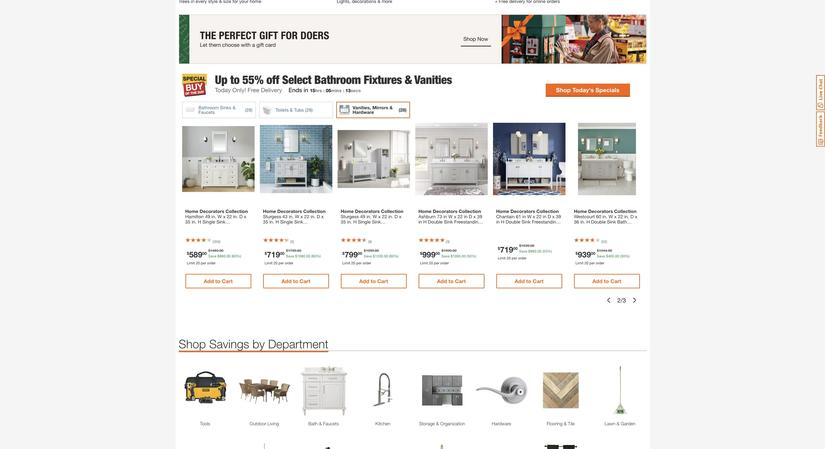 Task type: describe. For each thing, give the bounding box(es) containing it.
1 decorators from the left
[[200, 209, 224, 214]]

sturgess 43 in. w x 22 in. d x 35 in. h single sink freestanding bath vanity in gray with carrara marble top image
[[260, 123, 332, 196]]

( inside $ 999 00 $ 1999 . 00 save $ 1000 . 00 ( 50 %) limit 20 per order
[[467, 254, 468, 258]]

& inside bathroom sinks & faucets
[[233, 105, 236, 110]]

30
[[622, 254, 626, 258]]

order for $ 719 00 $ 1799 . 00 save $ 1080 . 00 ( 60 %) limit 20 per order
[[285, 261, 294, 265]]

collection for 1st home decorators collection link from right
[[615, 209, 637, 214]]

storage & organization
[[419, 421, 465, 427]]

flooring & tile link
[[535, 421, 587, 428]]

mins
[[331, 88, 342, 93]]

3 home from the left
[[341, 209, 354, 214]]

20 for $ 719 00 $ 1599 . 00 save $ 880 . 00 ( 55 %) limit 20 per order
[[507, 256, 511, 260]]

4 add from the left
[[437, 278, 447, 285]]

1 cart from the left
[[222, 278, 233, 285]]

garden
[[621, 421, 636, 427]]

per for $ 799 00 $ 1999 . 00 save $ 1200 . 00 ( 60 %) limit 20 per order
[[357, 261, 362, 265]]

%) for $ 939 00 $ 1344 . 00 save $ 405 . 00 ( 30 %) limit 20 per order
[[626, 254, 630, 258]]

4 add to cart button from the left
[[419, 274, 485, 289]]

secs
[[351, 88, 361, 93]]

limit for $ 589 00 $ 1469 . 00 save $ 880 . 00 ( 60 %) limit 20 per order
[[187, 261, 195, 265]]

1 horizontal spatial bathroom
[[314, 73, 361, 87]]

00 left 50
[[462, 254, 466, 258]]

ends in
[[289, 86, 308, 94]]

$ 939 00 $ 1344 . 00 save $ 405 . 00 ( 30 %) limit 20 per order
[[576, 249, 630, 265]]

50
[[468, 254, 472, 258]]

( inside $ 589 00 $ 1469 . 00 save $ 880 . 00 ( 60 %) limit 20 per order
[[232, 254, 233, 258]]

405
[[608, 254, 615, 258]]

( inside toilets & tubs ( 28 )
[[305, 107, 307, 113]]

save for $ 719 00 $ 1799 . 00 save $ 1080 . 00 ( 60 %) limit 20 per order
[[286, 254, 294, 258]]

20 for $ 719 00 $ 1799 . 00 save $ 1080 . 00 ( 60 %) limit 20 per order
[[274, 261, 278, 265]]

1 home decorators collection from the left
[[185, 209, 248, 214]]

flooring & tile savings image
[[535, 365, 587, 417]]

order for $ 939 00 $ 1344 . 00 save $ 405 . 00 ( 30 %) limit 20 per order
[[596, 261, 605, 265]]

order for $ 719 00 $ 1599 . 00 save $ 880 . 00 ( 55 %) limit 20 per order
[[518, 256, 527, 260]]

) inside toilets & tubs ( 28 )
[[312, 107, 313, 113]]

shop
[[179, 337, 206, 351]]

356
[[214, 240, 220, 244]]

limit for $ 719 00 $ 1799 . 00 save $ 1080 . 00 ( 60 %) limit 20 per order
[[265, 261, 273, 265]]

) up $ 799 00 $ 1999 . 00 save $ 1200 . 00 ( 60 %) limit 20 per order
[[371, 240, 372, 244]]

5
[[291, 240, 293, 244]]

outdoor living
[[250, 421, 279, 427]]

00 up 1000 at the bottom
[[453, 249, 457, 253]]

1000
[[453, 254, 461, 258]]

2 add to cart button from the left
[[263, 274, 329, 289]]

799
[[345, 250, 358, 259]]

to for first add to cart button from the right
[[604, 278, 609, 285]]

6 home from the left
[[574, 209, 587, 214]]

3 home decorators collection from the left
[[341, 209, 404, 214]]

6 home decorators collection from the left
[[574, 209, 637, 214]]

2 home from the left
[[263, 209, 276, 214]]

sinks
[[220, 105, 231, 110]]

00 right 1080
[[306, 254, 310, 258]]

00 right 1200 on the left bottom of page
[[384, 254, 388, 258]]

1 home decorators collection link from the left
[[185, 209, 251, 225]]

kitchen link
[[357, 421, 410, 428]]

hardware savings image
[[475, 365, 528, 417]]

1080
[[297, 254, 305, 258]]

tool savings image
[[179, 365, 232, 417]]

2 add from the left
[[282, 278, 292, 285]]

tile
[[568, 421, 575, 427]]

hardware inside vanities, mirrors & hardware
[[353, 109, 374, 115]]

$ 719 00 $ 1799 . 00 save $ 1080 . 00 ( 60 %) limit 20 per order
[[265, 249, 321, 265]]

6 add to cart from the left
[[593, 278, 622, 285]]

00 right 589
[[227, 254, 231, 258]]

) up 1799
[[293, 240, 294, 244]]

1200
[[375, 254, 383, 258]]

tools
[[200, 421, 210, 427]]

savings
[[209, 337, 249, 351]]

( 3 )
[[446, 240, 450, 244]]

save for $ 589 00 $ 1469 . 00 save $ 880 . 00 ( 60 %) limit 20 per order
[[208, 254, 217, 258]]

bath & faucet savings image
[[297, 365, 350, 417]]

( 9 )
[[368, 240, 372, 244]]

living
[[268, 421, 279, 427]]

60 for 799
[[390, 254, 394, 258]]

order for $ 799 00 $ 1999 . 00 save $ 1200 . 00 ( 60 %) limit 20 per order
[[363, 261, 371, 265]]

today only!
[[215, 86, 246, 94]]

up
[[215, 73, 227, 87]]

select
[[282, 73, 312, 87]]

faucets inside bathroom sinks & faucets
[[199, 109, 215, 115]]

3 cart from the left
[[378, 278, 388, 285]]

tubs
[[294, 107, 304, 113]]

$ 589 00 $ 1469 . 00 save $ 880 . 00 ( 60 %) limit 20 per order
[[187, 249, 241, 265]]

lighting image
[[238, 444, 291, 450]]

bathroom sinks & faucets
[[199, 105, 236, 115]]

free delivery
[[248, 86, 282, 94]]

1 add from the left
[[204, 278, 214, 285]]

off
[[267, 73, 279, 87]]

next slide image
[[632, 298, 638, 303]]

2 : from the left
[[343, 88, 344, 93]]

& left vanities
[[405, 73, 412, 87]]

special buy logo image
[[182, 74, 207, 97]]

589
[[189, 250, 202, 259]]

limit for $ 999 00 $ 1999 . 00 save $ 1000 . 00 ( 50 %) limit 20 per order
[[420, 261, 428, 265]]

( 28 ) for vanities, mirrors & hardware
[[399, 107, 407, 113]]

1999 for 799
[[366, 249, 374, 253]]

0 horizontal spatial 3
[[447, 240, 449, 244]]

00 left 1000 at the bottom
[[436, 251, 440, 256]]

20 for $ 939 00 $ 1344 . 00 save $ 405 . 00 ( 30 %) limit 20 per order
[[585, 261, 589, 265]]

2 home decorators collection from the left
[[263, 209, 326, 214]]

save for $ 799 00 $ 1999 . 00 save $ 1200 . 00 ( 60 %) limit 20 per order
[[364, 254, 372, 258]]

3 add from the left
[[359, 278, 370, 285]]

15
[[310, 88, 315, 93]]

kitchen
[[376, 421, 391, 427]]

( inside $ 719 00 $ 1799 . 00 save $ 1080 . 00 ( 60 %) limit 20 per order
[[311, 254, 312, 258]]

collection for 1st home decorators collection link from left
[[226, 209, 248, 214]]

shop savings by department
[[179, 337, 329, 351]]

00 left 1344
[[591, 251, 596, 256]]

3 add to cart from the left
[[359, 278, 388, 285]]

5 cart from the left
[[533, 278, 544, 285]]

( 5 )
[[291, 240, 294, 244]]

westcourt 60 in. w x 22 in. d x 36 in. h double sink bath vanity in gray with white cultured marble top and mirror image
[[571, 123, 644, 196]]

toilets & tubs ( 28 )
[[276, 107, 313, 113]]

1 vertical spatial hardware
[[492, 421, 511, 427]]

28 for bathroom sinks & faucets
[[246, 107, 251, 113]]

00 right '1599'
[[531, 244, 535, 248]]

1599
[[522, 244, 530, 248]]

2 add to cart from the left
[[282, 278, 311, 285]]

collection for second home decorators collection link from right
[[537, 209, 559, 214]]

lawn & garden savings image
[[594, 365, 647, 417]]

55
[[544, 249, 548, 253]]

ashburn 73 in w x 22 in d x 39 in h double sink freestanding bath vanity in gray w/ carrara marble engineered stone top image
[[415, 123, 488, 196]]

per for $ 589 00 $ 1469 . 00 save $ 880 . 00 ( 60 %) limit 20 per order
[[201, 261, 206, 265]]

05
[[326, 88, 331, 93]]

lawn & garden
[[605, 421, 636, 427]]

save for $ 999 00 $ 1999 . 00 save $ 1000 . 00 ( 50 %) limit 20 per order
[[442, 254, 450, 258]]

( inside $ 799 00 $ 1999 . 00 save $ 1200 . 00 ( 60 %) limit 20 per order
[[389, 254, 390, 258]]

880 for 719
[[531, 249, 537, 253]]

& inside toilets & tubs ( 28 )
[[290, 107, 293, 113]]

13
[[346, 88, 351, 93]]

organization
[[440, 421, 465, 427]]

live chat image
[[817, 75, 826, 110]]

lawn & garden link
[[594, 421, 647, 428]]

00 up 1200 on the left bottom of page
[[375, 249, 379, 253]]



Task type: vqa. For each thing, say whether or not it's contained in the screenshot.


Task type: locate. For each thing, give the bounding box(es) containing it.
5 add to cart from the left
[[515, 278, 544, 285]]

1 collection from the left
[[226, 209, 248, 214]]

1 : from the left
[[324, 88, 325, 93]]

& left tile
[[564, 421, 567, 427]]

2 60 from the left
[[312, 254, 316, 258]]

60 inside $ 799 00 $ 1999 . 00 save $ 1200 . 00 ( 60 %) limit 20 per order
[[390, 254, 394, 258]]

0 horizontal spatial bathroom
[[199, 105, 219, 110]]

save down 1469
[[208, 254, 217, 258]]

2 decorators from the left
[[278, 209, 302, 214]]

add to cart button down $ 999 00 $ 1999 . 00 save $ 1000 . 00 ( 50 %) limit 20 per order
[[419, 274, 485, 289]]

20 inside $ 719 00 $ 1799 . 00 save $ 1080 . 00 ( 60 %) limit 20 per order
[[274, 261, 278, 265]]

collection
[[226, 209, 248, 214], [303, 209, 326, 214], [381, 209, 404, 214], [459, 209, 481, 214], [537, 209, 559, 214], [615, 209, 637, 214]]

0 vertical spatial faucets
[[199, 109, 215, 115]]

( 28 ) for bathroom sinks & faucets
[[245, 107, 253, 113]]

2 horizontal spatial 28
[[400, 107, 405, 113]]

& right lawn
[[617, 421, 620, 427]]

lawn
[[605, 421, 616, 427]]

& right bath
[[319, 421, 322, 427]]

cart down 1080
[[300, 278, 311, 285]]

: left 13
[[343, 88, 344, 93]]

add to cart button up previous slide icon
[[574, 274, 640, 289]]

bathroom
[[314, 73, 361, 87], [199, 105, 219, 110]]

28 right tubs
[[307, 107, 312, 113]]

per for $ 719 00 $ 1599 . 00 save $ 880 . 00 ( 55 %) limit 20 per order
[[512, 256, 517, 260]]

1 horizontal spatial 880
[[531, 249, 537, 253]]

order down '1599'
[[518, 256, 527, 260]]

order down 1799
[[285, 261, 294, 265]]

719 left 1799
[[267, 250, 280, 259]]

0 horizontal spatial faucets
[[199, 109, 215, 115]]

bathroom inside bathroom sinks & faucets
[[199, 105, 219, 110]]

save inside $ 799 00 $ 1999 . 00 save $ 1200 . 00 ( 60 %) limit 20 per order
[[364, 254, 372, 258]]

1 28 from the left
[[246, 107, 251, 113]]

2 home decorators collection link from the left
[[263, 209, 329, 225]]

order for $ 999 00 $ 1999 . 00 save $ 1000 . 00 ( 50 %) limit 20 per order
[[441, 261, 449, 265]]

4 home from the left
[[419, 209, 432, 214]]

) down today only! free delivery
[[251, 107, 253, 113]]

hardware link
[[475, 421, 528, 428]]

cart down 55 at right
[[533, 278, 544, 285]]

1999 inside $ 999 00 $ 1999 . 00 save $ 1000 . 00 ( 50 %) limit 20 per order
[[444, 249, 452, 253]]

880 left 55 at right
[[531, 249, 537, 253]]

to down $ 719 00 $ 1799 . 00 save $ 1080 . 00 ( 60 %) limit 20 per order
[[293, 278, 298, 285]]

9
[[369, 240, 371, 244]]

to down $ 799 00 $ 1999 . 00 save $ 1200 . 00 ( 60 %) limit 20 per order
[[371, 278, 376, 285]]

per inside $ 719 00 $ 1799 . 00 save $ 1080 . 00 ( 60 %) limit 20 per order
[[279, 261, 284, 265]]

save inside $ 999 00 $ 1999 . 00 save $ 1000 . 00 ( 50 %) limit 20 per order
[[442, 254, 450, 258]]

add to cart down $ 719 00 $ 1599 . 00 save $ 880 . 00 ( 55 %) limit 20 per order
[[515, 278, 544, 285]]

faucets right bath
[[323, 421, 339, 427]]

home decorators collection
[[185, 209, 248, 214], [263, 209, 326, 214], [341, 209, 404, 214], [419, 209, 481, 214], [497, 209, 559, 214], [574, 209, 637, 214]]

& right "sinks"
[[233, 105, 236, 110]]

719 inside $ 719 00 $ 1799 . 00 save $ 1080 . 00 ( 60 %) limit 20 per order
[[267, 250, 280, 259]]

6 collection from the left
[[615, 209, 637, 214]]

20 for $ 799 00 $ 1999 . 00 save $ 1200 . 00 ( 60 %) limit 20 per order
[[351, 261, 355, 265]]

cart down 1200 on the left bottom of page
[[378, 278, 388, 285]]

1 add to cart button from the left
[[185, 274, 251, 289]]

today only! free delivery
[[215, 86, 282, 94]]

storage & organization link
[[416, 421, 469, 428]]

2 1999 from the left
[[444, 249, 452, 253]]

add to cart down $ 589 00 $ 1469 . 00 save $ 880 . 00 ( 60 %) limit 20 per order
[[204, 278, 233, 285]]

1 horizontal spatial 3
[[623, 297, 626, 304]]

vanities
[[415, 73, 452, 87]]

4 home decorators collection link from the left
[[419, 209, 485, 225]]

& right mirrors
[[390, 105, 393, 110]]

add to cart down $ 799 00 $ 1999 . 00 save $ 1200 . 00 ( 60 %) limit 20 per order
[[359, 278, 388, 285]]

5 decorators from the left
[[511, 209, 536, 214]]

00 up '405'
[[608, 249, 613, 253]]

bathroom up the mins
[[314, 73, 361, 87]]

2 ( 28 ) from the left
[[399, 107, 407, 113]]

1 60 from the left
[[233, 254, 237, 258]]

20 inside $ 799 00 $ 1999 . 00 save $ 1200 . 00 ( 60 %) limit 20 per order
[[351, 261, 355, 265]]

00 left '1599'
[[514, 246, 518, 251]]

order inside $ 719 00 $ 1599 . 00 save $ 880 . 00 ( 55 %) limit 20 per order
[[518, 256, 527, 260]]

) right mirrors
[[405, 107, 407, 113]]

to down $ 589 00 $ 1469 . 00 save $ 880 . 00 ( 60 %) limit 20 per order
[[215, 278, 220, 285]]

outdoor
[[250, 421, 266, 427]]

880 for 589
[[220, 254, 226, 258]]

%) inside $ 999 00 $ 1999 . 00 save $ 1000 . 00 ( 50 %) limit 20 per order
[[472, 254, 477, 258]]

per inside $ 999 00 $ 1999 . 00 save $ 1000 . 00 ( 50 %) limit 20 per order
[[434, 261, 440, 265]]

1999 down the ( 9 )
[[366, 249, 374, 253]]

1 ( 28 ) from the left
[[245, 107, 253, 113]]

6 cart from the left
[[611, 278, 622, 285]]

0 vertical spatial hardware
[[353, 109, 374, 115]]

faucets left "sinks"
[[199, 109, 215, 115]]

20 for $ 589 00 $ 1469 . 00 save $ 880 . 00 ( 60 %) limit 20 per order
[[196, 261, 200, 265]]

2 cart from the left
[[300, 278, 311, 285]]

0 horizontal spatial hardware
[[353, 109, 374, 115]]

1 horizontal spatial 60
[[312, 254, 316, 258]]

by
[[253, 337, 265, 351]]

3 28 from the left
[[400, 107, 405, 113]]

save down '1599'
[[520, 249, 528, 253]]

1999 down ( 3 )
[[444, 249, 452, 253]]

( inside $ 939 00 $ 1344 . 00 save $ 405 . 00 ( 30 %) limit 20 per order
[[621, 254, 622, 258]]

: left 05
[[324, 88, 325, 93]]

$ 719 00 $ 1599 . 00 save $ 880 . 00 ( 55 %) limit 20 per order
[[498, 244, 552, 260]]

order for $ 589 00 $ 1469 . 00 save $ 880 . 00 ( 60 %) limit 20 per order
[[207, 261, 216, 265]]

building material savings image
[[297, 444, 350, 450]]

/
[[621, 297, 623, 304]]

per for $ 999 00 $ 1999 . 00 save $ 1000 . 00 ( 50 %) limit 20 per order
[[434, 261, 440, 265]]

3 right 2 on the right bottom
[[623, 297, 626, 304]]

%) inside $ 799 00 $ 1999 . 00 save $ 1200 . 00 ( 60 %) limit 20 per order
[[394, 254, 399, 258]]

1 horizontal spatial 719
[[500, 245, 514, 254]]

add to cart button down $ 799 00 $ 1999 . 00 save $ 1200 . 00 ( 60 %) limit 20 per order
[[341, 274, 407, 289]]

5 add from the left
[[515, 278, 525, 285]]

4 add to cart from the left
[[437, 278, 466, 285]]

blinds & window treatment savings image
[[535, 444, 587, 450]]

save left 1200 on the left bottom of page
[[364, 254, 372, 258]]

$ 999 00 $ 1999 . 00 save $ 1000 . 00 ( 50 %) limit 20 per order
[[420, 249, 477, 265]]

mirrors
[[373, 105, 389, 110]]

20 inside $ 999 00 $ 1999 . 00 save $ 1000 . 00 ( 50 %) limit 20 per order
[[429, 261, 433, 265]]

2
[[618, 297, 621, 304]]

(
[[245, 107, 246, 113], [305, 107, 307, 113], [399, 107, 400, 113], [213, 240, 214, 244], [291, 240, 291, 244], [368, 240, 369, 244], [446, 240, 447, 244], [602, 240, 603, 244], [543, 249, 544, 253], [232, 254, 233, 258], [311, 254, 312, 258], [389, 254, 390, 258], [467, 254, 468, 258], [621, 254, 622, 258]]

save inside $ 719 00 $ 1799 . 00 save $ 1080 . 00 ( 60 %) limit 20 per order
[[286, 254, 294, 258]]

1999 inside $ 799 00 $ 1999 . 00 save $ 1200 . 00 ( 60 %) limit 20 per order
[[366, 249, 374, 253]]

save inside $ 589 00 $ 1469 . 00 save $ 880 . 00 ( 60 %) limit 20 per order
[[208, 254, 217, 258]]

cart down 1000 at the bottom
[[455, 278, 466, 285]]

4 decorators from the left
[[433, 209, 458, 214]]

1 horizontal spatial faucets
[[323, 421, 339, 427]]

719 for $ 719 00 $ 1599 . 00 save $ 880 . 00 ( 55 %) limit 20 per order
[[500, 245, 514, 254]]

add down $ 719 00 $ 1799 . 00 save $ 1080 . 00 ( 60 %) limit 20 per order
[[282, 278, 292, 285]]

to for fourth add to cart button from the right
[[371, 278, 376, 285]]

limit for $ 719 00 $ 1599 . 00 save $ 880 . 00 ( 55 %) limit 20 per order
[[498, 256, 506, 260]]

55%
[[243, 73, 264, 87]]

00 left 1469
[[202, 251, 207, 256]]

home decorators collection link up the ( 9 )
[[341, 209, 407, 225]]

order down the ( 9 )
[[363, 261, 371, 265]]

0 vertical spatial 880
[[531, 249, 537, 253]]

to down $ 719 00 $ 1599 . 00 save $ 880 . 00 ( 55 %) limit 20 per order
[[527, 278, 532, 285]]

storage savings image
[[416, 365, 469, 417]]

storage
[[419, 421, 435, 427]]

to right up
[[230, 73, 240, 87]]

939
[[578, 250, 591, 259]]

1 horizontal spatial :
[[343, 88, 344, 93]]

paint savings image
[[416, 444, 469, 450]]

999
[[423, 250, 436, 259]]

& left tubs
[[290, 107, 293, 113]]

0 horizontal spatial 880
[[220, 254, 226, 258]]

3 60 from the left
[[390, 254, 394, 258]]

save for $ 719 00 $ 1599 . 00 save $ 880 . 00 ( 55 %) limit 20 per order
[[520, 249, 528, 253]]

add to cart
[[204, 278, 233, 285], [282, 278, 311, 285], [359, 278, 388, 285], [437, 278, 466, 285], [515, 278, 544, 285], [593, 278, 622, 285]]

order down 1469
[[207, 261, 216, 265]]

home decorators collection link up 356
[[185, 209, 251, 225]]

4 collection from the left
[[459, 209, 481, 214]]

3 home decorators collection link from the left
[[341, 209, 407, 225]]

719 for $ 719 00 $ 1799 . 00 save $ 1080 . 00 ( 60 %) limit 20 per order
[[267, 250, 280, 259]]

%) for $ 719 00 $ 1799 . 00 save $ 1080 . 00 ( 60 %) limit 20 per order
[[316, 254, 321, 258]]

bath & faucets
[[309, 421, 339, 427]]

1344
[[599, 249, 607, 253]]

save down 1799
[[286, 254, 294, 258]]

880 inside $ 589 00 $ 1469 . 00 save $ 880 . 00 ( 60 %) limit 20 per order
[[220, 254, 226, 258]]

00 left 1200 on the left bottom of page
[[358, 251, 362, 256]]

1799
[[288, 249, 296, 253]]

( 28 )
[[245, 107, 253, 113], [399, 107, 407, 113]]

60 inside $ 719 00 $ 1799 . 00 save $ 1080 . 00 ( 60 %) limit 20 per order
[[312, 254, 316, 258]]

per inside $ 719 00 $ 1599 . 00 save $ 880 . 00 ( 55 %) limit 20 per order
[[512, 256, 517, 260]]

& inside vanities, mirrors & hardware
[[390, 105, 393, 110]]

per inside $ 799 00 $ 1999 . 00 save $ 1200 . 00 ( 60 %) limit 20 per order
[[357, 261, 362, 265]]

feedback link image
[[817, 111, 826, 147]]

to for 3rd add to cart button from the right
[[449, 278, 454, 285]]

ends in 15 hrs : 05 mins : 13 secs
[[289, 86, 361, 94]]

add to cart button down $ 719 00 $ 1799 . 00 save $ 1080 . 00 ( 60 %) limit 20 per order
[[263, 274, 329, 289]]

6 decorators from the left
[[589, 209, 613, 214]]

0 horizontal spatial 28
[[246, 107, 251, 113]]

flooring
[[547, 421, 563, 427]]

home decorators collection link up 5
[[263, 209, 329, 225]]

faucets
[[199, 109, 215, 115], [323, 421, 339, 427]]

00 up 1080
[[297, 249, 301, 253]]

60 inside $ 589 00 $ 1469 . 00 save $ 880 . 00 ( 60 %) limit 20 per order
[[233, 254, 237, 258]]

bath
[[309, 421, 318, 427]]

order inside $ 939 00 $ 1344 . 00 save $ 405 . 00 ( 30 %) limit 20 per order
[[596, 261, 605, 265]]

) up $ 589 00 $ 1469 . 00 save $ 880 . 00 ( 60 %) limit 20 per order
[[220, 240, 221, 244]]

& right storage on the right bottom of the page
[[436, 421, 439, 427]]

%) inside $ 589 00 $ 1469 . 00 save $ 880 . 00 ( 60 %) limit 20 per order
[[237, 254, 241, 258]]

20
[[507, 256, 511, 260], [196, 261, 200, 265], [274, 261, 278, 265], [351, 261, 355, 265], [429, 261, 433, 265], [585, 261, 589, 265]]

60 for 719
[[312, 254, 316, 258]]

save inside $ 939 00 $ 1344 . 00 save $ 405 . 00 ( 30 %) limit 20 per order
[[597, 254, 605, 258]]

per inside $ 939 00 $ 1344 . 00 save $ 405 . 00 ( 30 %) limit 20 per order
[[590, 261, 595, 265]]

home decorators collection link
[[185, 209, 251, 225], [263, 209, 329, 225], [341, 209, 407, 225], [419, 209, 485, 225], [497, 209, 562, 225], [574, 209, 640, 225]]

cart up 2 on the right bottom
[[611, 278, 622, 285]]

1469
[[211, 249, 219, 253]]

%) for $ 589 00 $ 1469 . 00 save $ 880 . 00 ( 60 %) limit 20 per order
[[237, 254, 241, 258]]

outdoor living link
[[238, 421, 291, 428]]

$ 799 00 $ 1999 . 00 save $ 1200 . 00 ( 60 %) limit 20 per order
[[343, 249, 399, 265]]

719 left '1599'
[[500, 245, 514, 254]]

per
[[512, 256, 517, 260], [201, 261, 206, 265], [279, 261, 284, 265], [357, 261, 362, 265], [434, 261, 440, 265], [590, 261, 595, 265]]

1 home from the left
[[185, 209, 198, 214]]

%) for $ 999 00 $ 1999 . 00 save $ 1000 . 00 ( 50 %) limit 20 per order
[[472, 254, 477, 258]]

%) inside $ 719 00 $ 1799 . 00 save $ 1080 . 00 ( 60 %) limit 20 per order
[[316, 254, 321, 258]]

880 inside $ 719 00 $ 1599 . 00 save $ 880 . 00 ( 55 %) limit 20 per order
[[531, 249, 537, 253]]

880
[[531, 249, 537, 253], [220, 254, 226, 258]]

0 horizontal spatial ( 28 )
[[245, 107, 253, 113]]

1 1999 from the left
[[366, 249, 374, 253]]

to for 1st add to cart button
[[215, 278, 220, 285]]

add
[[204, 278, 214, 285], [282, 278, 292, 285], [359, 278, 370, 285], [437, 278, 447, 285], [515, 278, 525, 285], [593, 278, 603, 285]]

%)
[[548, 249, 552, 253], [237, 254, 241, 258], [316, 254, 321, 258], [394, 254, 399, 258], [472, 254, 477, 258], [626, 254, 630, 258]]

hrs
[[315, 88, 322, 93]]

save for $ 939 00 $ 1344 . 00 save $ 405 . 00 ( 30 %) limit 20 per order
[[597, 254, 605, 258]]

%) inside $ 939 00 $ 1344 . 00 save $ 405 . 00 ( 30 %) limit 20 per order
[[626, 254, 630, 258]]

) up $ 999 00 $ 1999 . 00 save $ 1000 . 00 ( 50 %) limit 20 per order
[[449, 240, 450, 244]]

719 inside $ 719 00 $ 1599 . 00 save $ 880 . 00 ( 55 %) limit 20 per order
[[500, 245, 514, 254]]

( 28 ) right mirrors
[[399, 107, 407, 113]]

) right tubs
[[312, 107, 313, 113]]

fixtures
[[364, 73, 402, 87]]

1 vertical spatial bathroom
[[199, 105, 219, 110]]

tools link
[[179, 421, 232, 428]]

bathroom left "sinks"
[[199, 105, 219, 110]]

add to cart down $ 719 00 $ 1799 . 00 save $ 1080 . 00 ( 60 %) limit 20 per order
[[282, 278, 311, 285]]

per for $ 719 00 $ 1799 . 00 save $ 1080 . 00 ( 60 %) limit 20 per order
[[279, 261, 284, 265]]

to for fifth add to cart button from right
[[293, 278, 298, 285]]

add down $ 719 00 $ 1599 . 00 save $ 880 . 00 ( 55 %) limit 20 per order
[[515, 278, 525, 285]]

per inside $ 589 00 $ 1469 . 00 save $ 880 . 00 ( 60 %) limit 20 per order
[[201, 261, 206, 265]]

4 home decorators collection from the left
[[419, 209, 481, 214]]

20 for $ 999 00 $ 1999 . 00 save $ 1000 . 00 ( 50 %) limit 20 per order
[[429, 261, 433, 265]]

order down 1344
[[596, 261, 605, 265]]

to down $ 999 00 $ 1999 . 00 save $ 1000 . 00 ( 50 %) limit 20 per order
[[449, 278, 454, 285]]

2 / 3
[[618, 297, 626, 304]]

limit inside $ 719 00 $ 1599 . 00 save $ 880 . 00 ( 55 %) limit 20 per order
[[498, 256, 506, 260]]

$
[[520, 244, 522, 248], [498, 246, 500, 251], [208, 249, 211, 253], [286, 249, 288, 253], [364, 249, 366, 253], [442, 249, 444, 253], [597, 249, 599, 253], [529, 249, 531, 253], [187, 251, 189, 256], [265, 251, 267, 256], [343, 251, 345, 256], [420, 251, 423, 256], [576, 251, 578, 256], [218, 254, 220, 258], [295, 254, 297, 258], [373, 254, 375, 258], [451, 254, 453, 258], [606, 254, 608, 258]]

%) for $ 719 00 $ 1599 . 00 save $ 880 . 00 ( 55 %) limit 20 per order
[[548, 249, 552, 253]]

3 up $ 999 00 $ 1999 . 00 save $ 1000 . 00 ( 50 %) limit 20 per order
[[447, 240, 449, 244]]

20 inside $ 719 00 $ 1599 . 00 save $ 880 . 00 ( 55 %) limit 20 per order
[[507, 256, 511, 260]]

chantain 61 in w x 22 in d x 39 in h double sink freestanding vanity in white w/ carrara marble engineered stone top image
[[493, 123, 566, 196]]

1999
[[366, 249, 374, 253], [444, 249, 452, 253]]

00 left 30
[[616, 254, 620, 258]]

1 vertical spatial 3
[[623, 297, 626, 304]]

20 inside $ 939 00 $ 1344 . 00 save $ 405 . 00 ( 30 %) limit 20 per order
[[585, 261, 589, 265]]

28 right mirrors
[[400, 107, 405, 113]]

per for $ 939 00 $ 1344 . 00 save $ 405 . 00 ( 30 %) limit 20 per order
[[590, 261, 595, 265]]

add to cart down $ 999 00 $ 1999 . 00 save $ 1000 . 00 ( 50 %) limit 20 per order
[[437, 278, 466, 285]]

add down $ 939 00 $ 1344 . 00 save $ 405 . 00 ( 30 %) limit 20 per order
[[593, 278, 603, 285]]

2 28 from the left
[[307, 107, 312, 113]]

60 for 589
[[233, 254, 237, 258]]

00 right 1469
[[220, 249, 224, 253]]

cart down $ 589 00 $ 1469 . 00 save $ 880 . 00 ( 60 %) limit 20 per order
[[222, 278, 233, 285]]

60
[[233, 254, 237, 258], [312, 254, 316, 258], [390, 254, 394, 258]]

sturgess 49 in. w x 22 in. d x 35 in. h single sink freestanding bath vanity in gray with carrara marble top image
[[338, 123, 410, 196]]

1 vertical spatial faucets
[[323, 421, 339, 427]]

00 left 1799
[[280, 251, 285, 256]]

add down $ 799 00 $ 1999 . 00 save $ 1200 . 00 ( 60 %) limit 20 per order
[[359, 278, 370, 285]]

toilets
[[276, 107, 289, 113]]

5 home decorators collection link from the left
[[497, 209, 562, 225]]

%) inside $ 719 00 $ 1599 . 00 save $ 880 . 00 ( 55 %) limit 20 per order
[[548, 249, 552, 253]]

880 down ( 356 )
[[220, 254, 226, 258]]

6 add from the left
[[593, 278, 603, 285]]

collection for fifth home decorators collection link from right
[[303, 209, 326, 214]]

up to 55% off select bathroom fixtures & vanities
[[215, 73, 452, 87]]

0 horizontal spatial 60
[[233, 254, 237, 258]]

1 horizontal spatial ( 28 )
[[399, 107, 407, 113]]

save inside $ 719 00 $ 1599 . 00 save $ 880 . 00 ( 55 %) limit 20 per order
[[520, 249, 528, 253]]

20 inside $ 589 00 $ 1469 . 00 save $ 880 . 00 ( 60 %) limit 20 per order
[[196, 261, 200, 265]]

bath & faucets link
[[297, 421, 350, 428]]

cart
[[222, 278, 233, 285], [300, 278, 311, 285], [378, 278, 388, 285], [455, 278, 466, 285], [533, 278, 544, 285], [611, 278, 622, 285]]

0 horizontal spatial :
[[324, 88, 325, 93]]

to for second add to cart button from the right
[[527, 278, 532, 285]]

1 horizontal spatial 28
[[307, 107, 312, 113]]

decorators
[[200, 209, 224, 214], [278, 209, 302, 214], [355, 209, 380, 214], [433, 209, 458, 214], [511, 209, 536, 214], [589, 209, 613, 214]]

add to cart button down $ 719 00 $ 1599 . 00 save $ 880 . 00 ( 55 %) limit 20 per order
[[497, 274, 562, 289]]

( inside $ 719 00 $ 1599 . 00 save $ 880 . 00 ( 55 %) limit 20 per order
[[543, 249, 544, 253]]

52
[[603, 240, 607, 244]]

0 vertical spatial bathroom
[[314, 73, 361, 87]]

home decorators collection link up ( 52 )
[[574, 209, 640, 225]]

add down $ 999 00 $ 1999 . 00 save $ 1000 . 00 ( 50 %) limit 20 per order
[[437, 278, 447, 285]]

%) for $ 799 00 $ 1999 . 00 save $ 1200 . 00 ( 60 %) limit 20 per order
[[394, 254, 399, 258]]

kitchen savings image
[[357, 365, 410, 417]]

shop today's specials
[[556, 86, 620, 94]]

0 horizontal spatial 719
[[267, 250, 280, 259]]

1 vertical spatial 880
[[220, 254, 226, 258]]

outdoor living savinghs image
[[238, 365, 291, 417]]

2 collection from the left
[[303, 209, 326, 214]]

limit for $ 939 00 $ 1344 . 00 save $ 405 . 00 ( 30 %) limit 20 per order
[[576, 261, 584, 265]]

( 52 )
[[602, 240, 607, 244]]

( 28 ) down today only! free delivery
[[245, 107, 253, 113]]

:
[[324, 88, 325, 93], [343, 88, 344, 93]]

order inside $ 999 00 $ 1999 . 00 save $ 1000 . 00 ( 50 %) limit 20 per order
[[441, 261, 449, 265]]

add to cart up previous slide icon
[[593, 278, 622, 285]]

0 vertical spatial 3
[[447, 240, 449, 244]]

28 down today only! free delivery
[[246, 107, 251, 113]]

5 add to cart button from the left
[[497, 274, 562, 289]]

previous slide image
[[607, 298, 612, 303]]

5 collection from the left
[[537, 209, 559, 214]]

3 collection from the left
[[381, 209, 404, 214]]

vanities, mirrors & hardware
[[353, 105, 393, 115]]

( 356 )
[[213, 240, 221, 244]]

1 add to cart from the left
[[204, 278, 233, 285]]

order inside $ 589 00 $ 1469 . 00 save $ 880 . 00 ( 60 %) limit 20 per order
[[207, 261, 216, 265]]

28 for vanities, mirrors & hardware
[[400, 107, 405, 113]]

hamilton 49 in. w x 22 in. d x 35 in. h single sink freestanding bath vanity in ivory with gray granite top image
[[182, 123, 255, 196]]

0 horizontal spatial 1999
[[366, 249, 374, 253]]

vanities,
[[353, 105, 371, 110]]

limit inside $ 719 00 $ 1799 . 00 save $ 1080 . 00 ( 60 %) limit 20 per order
[[265, 261, 273, 265]]

2 horizontal spatial 60
[[390, 254, 394, 258]]

to up previous slide icon
[[604, 278, 609, 285]]

28 inside toilets & tubs ( 28 )
[[307, 107, 312, 113]]

department
[[268, 337, 329, 351]]

limit inside $ 939 00 $ 1344 . 00 save $ 405 . 00 ( 30 %) limit 20 per order
[[576, 261, 584, 265]]

limit
[[498, 256, 506, 260], [187, 261, 195, 265], [265, 261, 273, 265], [343, 261, 350, 265], [420, 261, 428, 265], [576, 261, 584, 265]]

order
[[518, 256, 527, 260], [207, 261, 216, 265], [285, 261, 294, 265], [363, 261, 371, 265], [441, 261, 449, 265], [596, 261, 605, 265]]

5 home from the left
[[497, 209, 510, 214]]

add to cart button down $ 589 00 $ 1469 . 00 save $ 880 . 00 ( 60 %) limit 20 per order
[[185, 274, 251, 289]]

order inside $ 799 00 $ 1999 . 00 save $ 1200 . 00 ( 60 %) limit 20 per order
[[363, 261, 371, 265]]

collection for third home decorators collection link from right
[[459, 209, 481, 214]]

order inside $ 719 00 $ 1799 . 00 save $ 1080 . 00 ( 60 %) limit 20 per order
[[285, 261, 294, 265]]

home decorators collection link up ( 3 )
[[419, 209, 485, 225]]

6 add to cart button from the left
[[574, 274, 640, 289]]

limit inside $ 999 00 $ 1999 . 00 save $ 1000 . 00 ( 50 %) limit 20 per order
[[420, 261, 428, 265]]

shop today's specials link
[[546, 84, 630, 96]]

3 add to cart button from the left
[[341, 274, 407, 289]]

) up 1344
[[607, 240, 607, 244]]

00 left 55 at right
[[538, 249, 542, 253]]

collection for fourth home decorators collection link from right
[[381, 209, 404, 214]]

limit inside $ 589 00 $ 1469 . 00 save $ 880 . 00 ( 60 %) limit 20 per order
[[187, 261, 195, 265]]

the perfect gift for doers - let them choose with a gift card. shop now image
[[179, 15, 647, 64]]

home decorators collection link up '1599'
[[497, 209, 562, 225]]

save down 1344
[[597, 254, 605, 258]]

)
[[251, 107, 253, 113], [312, 107, 313, 113], [405, 107, 407, 113], [220, 240, 221, 244], [293, 240, 294, 244], [371, 240, 372, 244], [449, 240, 450, 244], [607, 240, 607, 244]]

flooring & tile
[[547, 421, 575, 427]]

limit for $ 799 00 $ 1999 . 00 save $ 1200 . 00 ( 60 %) limit 20 per order
[[343, 261, 350, 265]]

5 home decorators collection from the left
[[497, 209, 559, 214]]

4 cart from the left
[[455, 278, 466, 285]]

3 decorators from the left
[[355, 209, 380, 214]]

1 horizontal spatial 1999
[[444, 249, 452, 253]]

limit inside $ 799 00 $ 1999 . 00 save $ 1200 . 00 ( 60 %) limit 20 per order
[[343, 261, 350, 265]]

6 home decorators collection link from the left
[[574, 209, 640, 225]]

1999 for 999
[[444, 249, 452, 253]]

save left 1000 at the bottom
[[442, 254, 450, 258]]

&
[[405, 73, 412, 87], [233, 105, 236, 110], [390, 105, 393, 110], [290, 107, 293, 113], [319, 421, 322, 427], [436, 421, 439, 427], [564, 421, 567, 427], [617, 421, 620, 427]]

1 horizontal spatial hardware
[[492, 421, 511, 427]]

hardware
[[353, 109, 374, 115], [492, 421, 511, 427]]

save
[[520, 249, 528, 253], [208, 254, 217, 258], [286, 254, 294, 258], [364, 254, 372, 258], [442, 254, 450, 258], [597, 254, 605, 258]]

order down ( 3 )
[[441, 261, 449, 265]]



